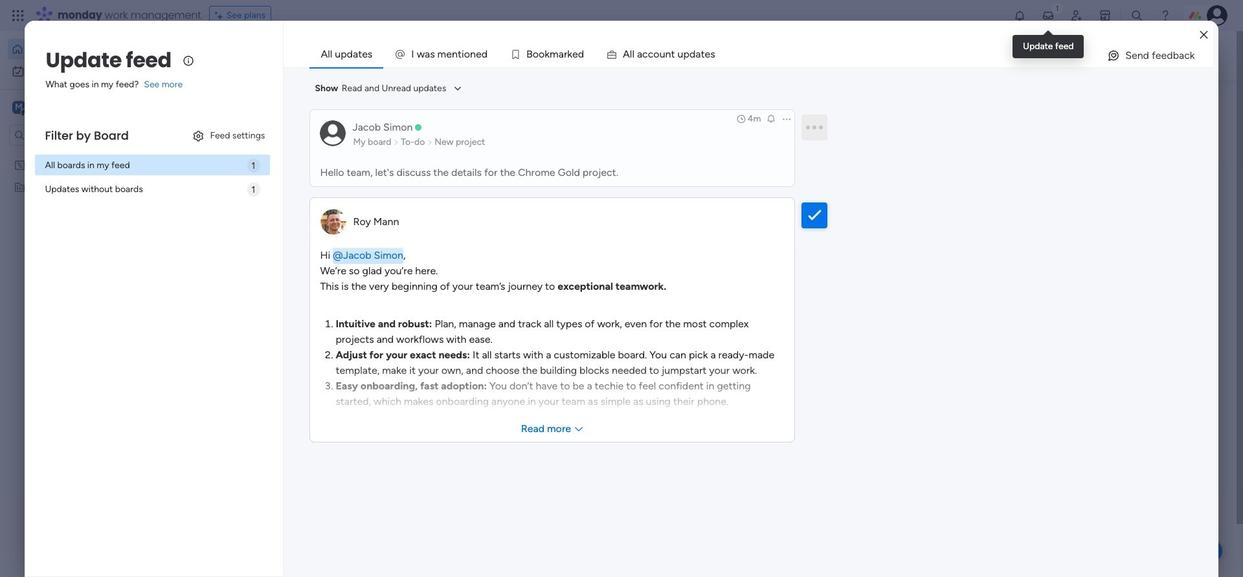 Task type: vqa. For each thing, say whether or not it's contained in the screenshot.
the left 1
no



Task type: describe. For each thing, give the bounding box(es) containing it.
Search in workspace field
[[27, 128, 108, 143]]

search everything image
[[1131, 9, 1144, 22]]

1 image
[[1052, 1, 1063, 15]]

1 horizontal spatial workspace image
[[260, 525, 291, 556]]

v2 bolt switch image
[[1102, 48, 1110, 62]]

close image
[[1200, 30, 1208, 40]]

remove from favorites image
[[389, 237, 402, 250]]

monday marketplace image
[[1099, 9, 1112, 22]]



Task type: locate. For each thing, give the bounding box(es) containing it.
1 vertical spatial option
[[8, 61, 157, 82]]

quick search results list box
[[239, 121, 960, 293]]

0 vertical spatial workspace image
[[12, 100, 25, 115]]

tab list
[[310, 41, 1213, 67]]

select product image
[[12, 9, 25, 22]]

jacob simon image
[[1207, 5, 1228, 26]]

notifications image
[[1014, 9, 1026, 22]]

workspace selection element
[[12, 100, 108, 117]]

v2 user feedback image
[[1001, 48, 1011, 63]]

roy mann image
[[269, 353, 295, 379]]

workspace image
[[12, 100, 25, 115], [260, 525, 291, 556]]

see plans image
[[215, 8, 226, 23]]

help image
[[1159, 9, 1172, 22]]

1 vertical spatial workspace image
[[260, 525, 291, 556]]

0 vertical spatial option
[[8, 39, 157, 60]]

2 vertical spatial option
[[0, 153, 165, 156]]

option
[[8, 39, 157, 60], [8, 61, 157, 82], [0, 153, 165, 156]]

give feedback image
[[1107, 49, 1120, 62]]

0 horizontal spatial workspace image
[[12, 100, 25, 115]]

update feed image
[[1042, 9, 1055, 22]]

invite members image
[[1070, 9, 1083, 22]]

workspace image inside workspace selection element
[[12, 100, 25, 115]]

list box
[[0, 151, 165, 373]]

tab
[[310, 41, 384, 67]]



